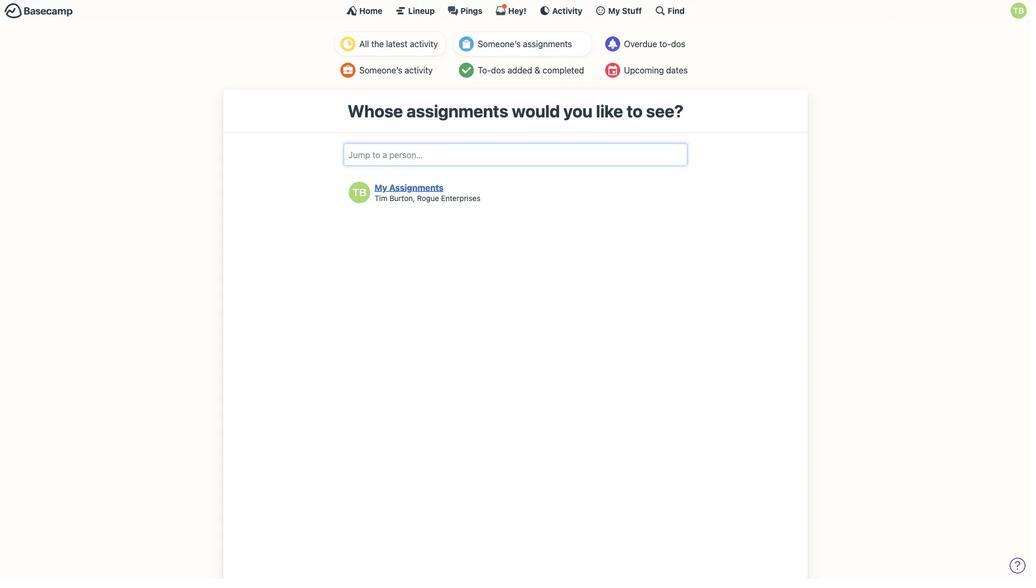 Task type: vqa. For each thing, say whether or not it's contained in the screenshot.
To-dos added & completed in the top of the page
yes



Task type: locate. For each thing, give the bounding box(es) containing it.
home
[[359, 6, 382, 15]]

assignments
[[523, 39, 572, 49], [406, 101, 508, 121]]

see?
[[646, 101, 683, 121]]

assignments up &
[[523, 39, 572, 49]]

find
[[668, 6, 685, 15]]

whose
[[348, 101, 403, 121]]

1 vertical spatial dos
[[491, 65, 505, 75]]

0 vertical spatial someone's
[[478, 39, 521, 49]]

all
[[359, 39, 369, 49]]

my inside popup button
[[608, 6, 620, 15]]

completed
[[543, 65, 584, 75]]

burton,
[[389, 194, 415, 203]]

lineup
[[408, 6, 435, 15]]

to-dos added & completed link
[[454, 59, 592, 82]]

upcoming
[[624, 65, 664, 75]]

0 vertical spatial my
[[608, 6, 620, 15]]

0 horizontal spatial my
[[375, 183, 387, 193]]

0 horizontal spatial dos
[[491, 65, 505, 75]]

someone's inside 'link'
[[478, 39, 521, 49]]

0 vertical spatial assignments
[[523, 39, 572, 49]]

todo image
[[459, 63, 474, 78]]

enterprises
[[441, 194, 480, 203]]

1 horizontal spatial my
[[608, 6, 620, 15]]

all the latest activity
[[359, 39, 438, 49]]

0 horizontal spatial someone's
[[359, 65, 402, 75]]

my for assignments
[[375, 183, 387, 193]]

to-dos added & completed
[[478, 65, 584, 75]]

tim burton image
[[1011, 3, 1027, 19]]

1 horizontal spatial dos
[[671, 39, 685, 49]]

dos up dates
[[671, 39, 685, 49]]

activity down all the latest activity
[[405, 65, 433, 75]]

activity
[[410, 39, 438, 49], [405, 65, 433, 75]]

activity right "latest"
[[410, 39, 438, 49]]

1 vertical spatial assignments
[[406, 101, 508, 121]]

overdue to-dos
[[624, 39, 685, 49]]

assignments for whose
[[406, 101, 508, 121]]

someone's down the
[[359, 65, 402, 75]]

someone's
[[478, 39, 521, 49], [359, 65, 402, 75]]

1 vertical spatial my
[[375, 183, 387, 193]]

my up tim
[[375, 183, 387, 193]]

1 horizontal spatial someone's
[[478, 39, 521, 49]]

assignments inside someone's assignments 'link'
[[523, 39, 572, 49]]

whose assignments would you like to see?
[[348, 101, 683, 121]]

dos
[[671, 39, 685, 49], [491, 65, 505, 75]]

overdue to-dos link
[[600, 32, 696, 56]]

someone's for someone's activity
[[359, 65, 402, 75]]

my left stuff
[[608, 6, 620, 15]]

pings button
[[448, 5, 482, 16]]

my inside my assignments tim burton,        rogue enterprises
[[375, 183, 387, 193]]

1 vertical spatial someone's
[[359, 65, 402, 75]]

tim
[[375, 194, 387, 203]]

assignments down todo image
[[406, 101, 508, 121]]

my
[[608, 6, 620, 15], [375, 183, 387, 193]]

0 horizontal spatial assignments
[[406, 101, 508, 121]]

1 horizontal spatial assignments
[[523, 39, 572, 49]]

dos left "added"
[[491, 65, 505, 75]]

someone's up to-
[[478, 39, 521, 49]]



Task type: describe. For each thing, give the bounding box(es) containing it.
pings
[[461, 6, 482, 15]]

activity link
[[539, 5, 582, 16]]

latest
[[386, 39, 408, 49]]

upcoming dates
[[624, 65, 688, 75]]

switch accounts image
[[4, 3, 73, 19]]

the
[[371, 39, 384, 49]]

hey! button
[[495, 4, 526, 16]]

like
[[596, 101, 623, 121]]

1 vertical spatial activity
[[405, 65, 433, 75]]

rogue
[[417, 194, 439, 203]]

0 vertical spatial dos
[[671, 39, 685, 49]]

assignment image
[[459, 37, 474, 52]]

assignments
[[389, 183, 444, 193]]

activity
[[552, 6, 582, 15]]

someone's for someone's assignments
[[478, 39, 521, 49]]

person report image
[[341, 63, 356, 78]]

stuff
[[622, 6, 642, 15]]

my for stuff
[[608, 6, 620, 15]]

you
[[563, 101, 592, 121]]

overdue
[[624, 39, 657, 49]]

activity report image
[[341, 37, 356, 52]]

dates
[[666, 65, 688, 75]]

all the latest activity link
[[335, 32, 446, 56]]

upcoming dates link
[[600, 59, 696, 82]]

schedule image
[[605, 63, 620, 78]]

to-
[[659, 39, 671, 49]]

my stuff button
[[595, 5, 642, 16]]

to-
[[478, 65, 491, 75]]

my assignments tim burton,        rogue enterprises
[[375, 183, 480, 203]]

someone's assignments
[[478, 39, 572, 49]]

home link
[[346, 5, 382, 16]]

main element
[[0, 0, 1031, 21]]

lineup link
[[395, 5, 435, 16]]

find button
[[655, 5, 685, 16]]

my stuff
[[608, 6, 642, 15]]

someone's activity
[[359, 65, 433, 75]]

&
[[534, 65, 540, 75]]

tim burton, rogue enterprises image
[[349, 182, 370, 204]]

someone's assignments link
[[454, 32, 592, 56]]

added
[[508, 65, 532, 75]]

to
[[627, 101, 643, 121]]

assignments for someone's
[[523, 39, 572, 49]]

would
[[512, 101, 560, 121]]

0 vertical spatial activity
[[410, 39, 438, 49]]

reports image
[[605, 37, 620, 52]]

Jump to a person… text field
[[344, 144, 687, 166]]

someone's activity link
[[335, 59, 446, 82]]

hey!
[[508, 6, 526, 15]]



